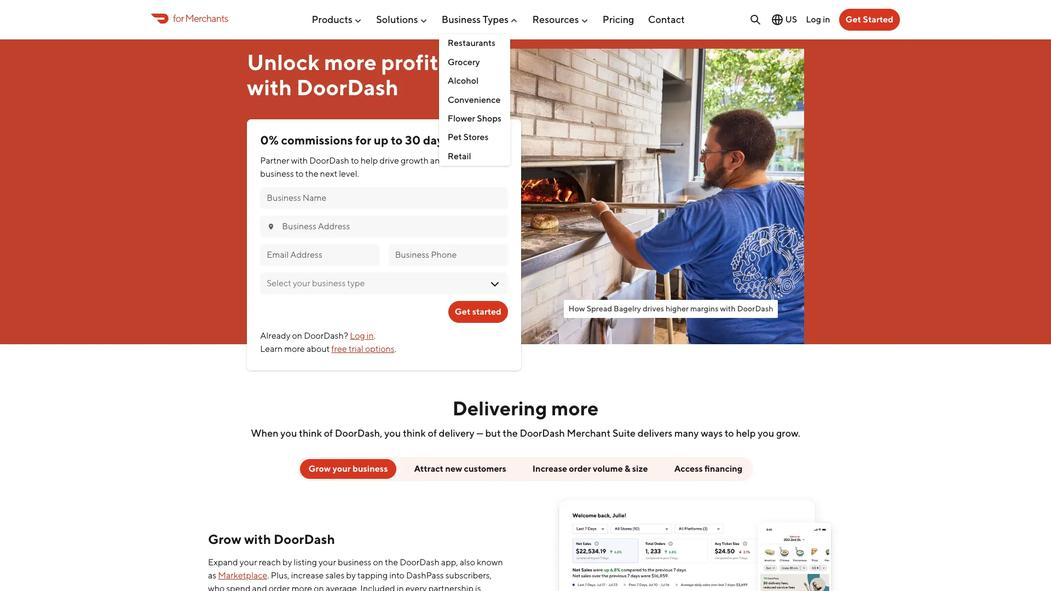 Task type: describe. For each thing, give the bounding box(es) containing it.
flower
[[448, 113, 475, 124]]

access
[[675, 464, 703, 474]]

take
[[447, 155, 464, 166]]

log in
[[806, 14, 831, 25]]

your inside partner with doordash to help drive growth and take your business to the next level.
[[466, 155, 483, 166]]

products link
[[312, 9, 363, 29]]

retail link
[[439, 147, 510, 166]]

grow your business button
[[300, 459, 397, 479]]

resources link
[[533, 9, 589, 29]]

us
[[786, 14, 798, 25]]

business inside grow your business button
[[353, 464, 388, 474]]

order inside . plus, increase sales by tapping into dashpass subscribers, who spend and order more on average. included in every partnership is
[[269, 584, 290, 592]]

for merchants
[[173, 13, 228, 24]]

with right margins on the right of page
[[720, 304, 736, 313]]

1 you from the left
[[281, 428, 297, 439]]

to left the next
[[296, 169, 304, 179]]

your inside button
[[333, 464, 351, 474]]

1 horizontal spatial help
[[736, 428, 756, 439]]

options
[[365, 344, 395, 354]]

more inside unlock more profits with doordash
[[324, 49, 377, 75]]

access financing button
[[666, 459, 752, 479]]

when you think of doordash, you think of delivery — but the doordash merchant suite delivers many ways to help you grow.
[[251, 428, 801, 439]]

for merchants link
[[151, 11, 228, 26]]

on inside . plus, increase sales by tapping into dashpass subscribers, who spend and order more on average. included in every partnership is
[[314, 584, 324, 592]]

globe line image
[[771, 13, 785, 26]]

with inside partner with doordash to help drive growth and take your business to the next level.
[[291, 155, 308, 166]]

increase order volume & size button
[[524, 459, 657, 479]]

0%
[[260, 133, 279, 148]]

partnership
[[429, 584, 474, 592]]

Email Address email field
[[267, 249, 373, 261]]

average.
[[326, 584, 359, 592]]

drive
[[380, 155, 399, 166]]

alcohol link
[[439, 72, 510, 91]]

get for get started
[[455, 307, 471, 317]]

1 horizontal spatial log
[[806, 14, 822, 25]]

dashpass
[[406, 571, 444, 581]]

doordash right margins on the right of page
[[738, 304, 774, 313]]

30
[[405, 133, 421, 148]]

how spread bagelry drives higher margins with doordash
[[569, 304, 774, 313]]

up
[[374, 133, 389, 148]]

products
[[312, 14, 353, 25]]

commissions
[[281, 133, 353, 148]]

known
[[477, 558, 503, 568]]

size
[[633, 464, 648, 474]]

doordash inside partner with doordash to help drive growth and take your business to the next level.
[[310, 155, 349, 166]]

0 vertical spatial in
[[823, 14, 831, 25]]

1 horizontal spatial log in link
[[806, 14, 831, 25]]

into
[[390, 571, 405, 581]]

profits
[[381, 49, 449, 75]]

growth
[[401, 155, 429, 166]]

delivering more
[[453, 396, 599, 420]]

more up merchant
[[552, 396, 599, 420]]

in inside already on doordash? log in . learn more about free trial options .
[[367, 331, 374, 341]]

on inside expand your reach by listing your business on the doordash app, also known as
[[373, 558, 383, 568]]

grocery
[[448, 57, 480, 67]]

included
[[361, 584, 395, 592]]

pricing
[[603, 14, 635, 25]]

financing
[[705, 464, 743, 474]]

Business Address text field
[[282, 221, 502, 233]]

about
[[307, 344, 330, 354]]

days
[[423, 133, 449, 148]]

increase
[[533, 464, 567, 474]]

started
[[472, 307, 502, 317]]

spread
[[587, 304, 612, 313]]

bagelry
[[614, 304, 641, 313]]

volume
[[593, 464, 623, 474]]

pet stores link
[[439, 128, 510, 147]]

doordash inside expand your reach by listing your business on the doordash app, also known as
[[400, 558, 440, 568]]

get for get started
[[846, 14, 862, 25]]

is
[[475, 584, 481, 592]]

delivery
[[439, 428, 475, 439]]

—
[[477, 428, 484, 439]]

doordash?
[[304, 331, 348, 341]]

get started
[[455, 307, 502, 317]]

in inside . plus, increase sales by tapping into dashpass subscribers, who spend and order more on average. included in every partnership is
[[397, 584, 404, 592]]

next
[[320, 169, 338, 179]]

flower shops
[[448, 113, 502, 124]]

get started button
[[839, 9, 900, 31]]

alcohol
[[448, 76, 479, 86]]

more inside already on doordash? log in . learn more about free trial options .
[[284, 344, 305, 354]]

but
[[485, 428, 501, 439]]

2 of from the left
[[428, 428, 437, 439]]

pet stores
[[448, 132, 489, 143]]

suite
[[613, 428, 636, 439]]

to up "level."
[[351, 155, 359, 166]]

with inside chevron right tab panel
[[244, 532, 271, 547]]

many
[[675, 428, 699, 439]]

unlock
[[247, 49, 320, 75]]

grow.
[[777, 428, 801, 439]]

1 vertical spatial log in link
[[350, 331, 374, 341]]

Business Phone text field
[[395, 249, 502, 261]]

tapping
[[358, 571, 388, 581]]

who
[[208, 584, 225, 592]]

1 horizontal spatial for
[[356, 133, 372, 148]]

contact
[[648, 14, 685, 25]]

reach
[[259, 558, 281, 568]]

by inside . plus, increase sales by tapping into dashpass subscribers, who spend and order more on average. included in every partnership is
[[346, 571, 356, 581]]

free trial options link
[[332, 344, 395, 354]]

subscribers,
[[446, 571, 492, 581]]

increase
[[291, 571, 324, 581]]

every
[[406, 584, 427, 592]]

also
[[460, 558, 475, 568]]

business inside expand your reach by listing your business on the doordash app, also known as
[[338, 558, 372, 568]]

attract new customers button
[[406, 459, 515, 479]]

0% commissions for up to 30 days
[[260, 133, 449, 148]]

get started
[[846, 14, 894, 25]]

pricing link
[[603, 9, 635, 29]]



Task type: vqa. For each thing, say whether or not it's contained in the screenshot.
Become
no



Task type: locate. For each thing, give the bounding box(es) containing it.
business up . plus, increase sales by tapping into dashpass subscribers, who spend and order more on average. included in every partnership is
[[338, 558, 372, 568]]

0 horizontal spatial log in link
[[350, 331, 374, 341]]

help right the 'ways'
[[736, 428, 756, 439]]

log right us
[[806, 14, 822, 25]]

1 horizontal spatial .
[[374, 331, 376, 341]]

0 horizontal spatial grow
[[208, 532, 242, 547]]

restaurants
[[448, 38, 496, 48]]

1 vertical spatial the
[[503, 428, 518, 439]]

0 horizontal spatial think
[[299, 428, 322, 439]]

doordash,
[[335, 428, 383, 439]]

already
[[260, 331, 291, 341]]

how
[[569, 304, 585, 313]]

more inside . plus, increase sales by tapping into dashpass subscribers, who spend and order more on average. included in every partnership is
[[292, 584, 312, 592]]

0 vertical spatial for
[[173, 13, 184, 24]]

your
[[466, 155, 483, 166], [333, 464, 351, 474], [240, 558, 257, 568], [319, 558, 336, 568]]

1 horizontal spatial the
[[385, 558, 398, 568]]

your down doordash,
[[333, 464, 351, 474]]

help inside partner with doordash to help drive growth and take your business to the next level.
[[361, 155, 378, 166]]

get
[[846, 14, 862, 25], [455, 307, 471, 317]]

1 think from the left
[[299, 428, 322, 439]]

for left merchants
[[173, 13, 184, 24]]

1 vertical spatial help
[[736, 428, 756, 439]]

think up attract
[[403, 428, 426, 439]]

log in link
[[806, 14, 831, 25], [350, 331, 374, 341]]

order inside button
[[569, 464, 591, 474]]

think
[[299, 428, 322, 439], [403, 428, 426, 439]]

0 horizontal spatial for
[[173, 13, 184, 24]]

grow for grow with doordash
[[208, 532, 242, 547]]

more right learn
[[284, 344, 305, 354]]

. up options
[[374, 331, 376, 341]]

attract
[[414, 464, 444, 474]]

0 horizontal spatial of
[[324, 428, 333, 439]]

business types
[[442, 14, 509, 25]]

your up marketplace
[[240, 558, 257, 568]]

grow your business
[[309, 464, 388, 474]]

business
[[442, 14, 481, 25]]

1 horizontal spatial order
[[569, 464, 591, 474]]

2 vertical spatial business
[[338, 558, 372, 568]]

with up 0% in the top left of the page
[[247, 74, 292, 100]]

in
[[823, 14, 831, 25], [367, 331, 374, 341], [397, 584, 404, 592]]

0 horizontal spatial order
[[269, 584, 290, 592]]

0 horizontal spatial you
[[281, 428, 297, 439]]

increase order volume & size
[[533, 464, 648, 474]]

business
[[260, 169, 294, 179], [353, 464, 388, 474], [338, 558, 372, 568]]

solutions link
[[376, 9, 428, 29]]

on right already
[[292, 331, 302, 341]]

new
[[446, 464, 462, 474]]

restaurants link
[[439, 34, 510, 53]]

log
[[806, 14, 822, 25], [350, 331, 365, 341]]

app,
[[441, 558, 458, 568]]

business types link
[[442, 9, 519, 29]]

grow for grow your business
[[309, 464, 331, 474]]

doordash up listing
[[274, 532, 335, 547]]

grow with doordash tab list
[[191, 457, 861, 592]]

grow inside button
[[309, 464, 331, 474]]

grocery link
[[439, 53, 510, 72]]

0 horizontal spatial log
[[350, 331, 365, 341]]

convenience link
[[439, 91, 510, 109]]

free
[[332, 344, 347, 354]]

0 vertical spatial .
[[374, 331, 376, 341]]

in up free trial options link
[[367, 331, 374, 341]]

order left volume
[[569, 464, 591, 474]]

1 vertical spatial for
[[356, 133, 372, 148]]

1 horizontal spatial by
[[346, 571, 356, 581]]

order down plus,
[[269, 584, 290, 592]]

of left doordash,
[[324, 428, 333, 439]]

get inside get started button
[[455, 307, 471, 317]]

for
[[173, 13, 184, 24], [356, 133, 372, 148]]

help left drive
[[361, 155, 378, 166]]

merchants
[[185, 13, 228, 24]]

3 you from the left
[[758, 428, 775, 439]]

doordash up the next
[[310, 155, 349, 166]]

your right take
[[466, 155, 483, 166]]

0 horizontal spatial get
[[455, 307, 471, 317]]

1 horizontal spatial think
[[403, 428, 426, 439]]

expand your reach by listing your business on the doordash app, also known as
[[208, 558, 503, 581]]

. plus, increase sales by tapping into dashpass subscribers, who spend and order more on average. included in every partnership is
[[208, 571, 492, 592]]

2 think from the left
[[403, 428, 426, 439]]

you right when
[[281, 428, 297, 439]]

on up tapping
[[373, 558, 383, 568]]

1 vertical spatial business
[[353, 464, 388, 474]]

1 vertical spatial order
[[269, 584, 290, 592]]

1 of from the left
[[324, 428, 333, 439]]

location pin image
[[267, 222, 276, 231]]

chevron right tab panel
[[191, 490, 861, 592]]

you
[[281, 428, 297, 439], [385, 428, 401, 439], [758, 428, 775, 439]]

1 horizontal spatial in
[[397, 584, 404, 592]]

with inside unlock more profits with doordash
[[247, 74, 292, 100]]

0 horizontal spatial .
[[268, 571, 269, 581]]

think right when
[[299, 428, 322, 439]]

in right us
[[823, 14, 831, 25]]

of
[[324, 428, 333, 439], [428, 428, 437, 439]]

the inside partner with doordash to help drive growth and take your business to the next level.
[[305, 169, 319, 179]]

log in link right us
[[806, 14, 831, 25]]

to
[[391, 133, 403, 148], [351, 155, 359, 166], [296, 169, 304, 179], [725, 428, 734, 439]]

1 vertical spatial by
[[346, 571, 356, 581]]

2 vertical spatial in
[[397, 584, 404, 592]]

business down partner
[[260, 169, 294, 179]]

more down products link on the left of the page
[[324, 49, 377, 75]]

2 horizontal spatial the
[[503, 428, 518, 439]]

marketplace
[[218, 571, 268, 581]]

Business Name text field
[[267, 192, 502, 204]]

2 vertical spatial on
[[314, 584, 324, 592]]

0 horizontal spatial the
[[305, 169, 319, 179]]

marketplace link
[[218, 571, 268, 581]]

by up average.
[[346, 571, 356, 581]]

1 vertical spatial log
[[350, 331, 365, 341]]

&
[[625, 464, 631, 474]]

0 vertical spatial log in link
[[806, 14, 831, 25]]

for left the up
[[356, 133, 372, 148]]

contact link
[[648, 9, 685, 29]]

insights you can use image
[[548, 490, 844, 592]]

spend
[[226, 584, 251, 592]]

delivering
[[453, 396, 548, 420]]

more
[[324, 49, 377, 75], [284, 344, 305, 354], [552, 396, 599, 420], [292, 584, 312, 592]]

you right doordash,
[[385, 428, 401, 439]]

level.
[[339, 169, 359, 179]]

flower shops link
[[439, 109, 510, 128]]

retail
[[448, 151, 471, 161]]

attract new customers
[[414, 464, 507, 474]]

2 horizontal spatial .
[[395, 344, 397, 354]]

of left 'delivery'
[[428, 428, 437, 439]]

by inside expand your reach by listing your business on the doordash app, also known as
[[283, 558, 292, 568]]

. left plus,
[[268, 571, 269, 581]]

more down increase
[[292, 584, 312, 592]]

2 vertical spatial .
[[268, 571, 269, 581]]

types
[[483, 14, 509, 25]]

log up 'trial'
[[350, 331, 365, 341]]

on down increase
[[314, 584, 324, 592]]

1 vertical spatial get
[[455, 307, 471, 317]]

grow with doordash
[[208, 532, 335, 547]]

spread bagelry image
[[474, 49, 804, 344]]

pet
[[448, 132, 462, 143]]

expand
[[208, 558, 238, 568]]

to right the 'ways'
[[725, 428, 734, 439]]

. right 'trial'
[[395, 344, 397, 354]]

get inside get started button
[[846, 14, 862, 25]]

the right 'but'
[[503, 428, 518, 439]]

1 vertical spatial and
[[252, 584, 267, 592]]

delivers
[[638, 428, 673, 439]]

and left take
[[430, 155, 445, 166]]

0 vertical spatial the
[[305, 169, 319, 179]]

1 horizontal spatial you
[[385, 428, 401, 439]]

get started button
[[448, 301, 508, 323]]

the inside expand your reach by listing your business on the doordash app, also known as
[[385, 558, 398, 568]]

plus,
[[271, 571, 290, 581]]

0 vertical spatial grow
[[309, 464, 331, 474]]

trial
[[349, 344, 364, 354]]

2 horizontal spatial you
[[758, 428, 775, 439]]

1 horizontal spatial of
[[428, 428, 437, 439]]

1 vertical spatial grow
[[208, 532, 242, 547]]

and down marketplace
[[252, 584, 267, 592]]

business down doordash,
[[353, 464, 388, 474]]

grow
[[309, 464, 331, 474], [208, 532, 242, 547]]

with
[[247, 74, 292, 100], [291, 155, 308, 166], [720, 304, 736, 313], [244, 532, 271, 547]]

as
[[208, 571, 216, 581]]

0 vertical spatial on
[[292, 331, 302, 341]]

0 horizontal spatial and
[[252, 584, 267, 592]]

1 vertical spatial .
[[395, 344, 397, 354]]

0 vertical spatial business
[[260, 169, 294, 179]]

0 vertical spatial order
[[569, 464, 591, 474]]

doordash up 0% commissions for up to 30 days on the left top
[[297, 74, 399, 100]]

with right partner
[[291, 155, 308, 166]]

2 horizontal spatial on
[[373, 558, 383, 568]]

in down into
[[397, 584, 404, 592]]

unlock more profits with doordash
[[247, 49, 449, 100]]

doordash down delivering more
[[520, 428, 565, 439]]

the up into
[[385, 558, 398, 568]]

0 horizontal spatial help
[[361, 155, 378, 166]]

started
[[863, 14, 894, 25]]

customers
[[464, 464, 507, 474]]

business inside partner with doordash to help drive growth and take your business to the next level.
[[260, 169, 294, 179]]

. inside . plus, increase sales by tapping into dashpass subscribers, who spend and order more on average. included in every partnership is
[[268, 571, 269, 581]]

convenience
[[448, 94, 501, 105]]

doordash inside unlock more profits with doordash
[[297, 74, 399, 100]]

ways
[[701, 428, 723, 439]]

1 horizontal spatial grow
[[309, 464, 331, 474]]

and inside partner with doordash to help drive growth and take your business to the next level.
[[430, 155, 445, 166]]

for inside for merchants link
[[173, 13, 184, 24]]

0 horizontal spatial in
[[367, 331, 374, 341]]

log inside already on doordash? log in . learn more about free trial options .
[[350, 331, 365, 341]]

log in link up free trial options link
[[350, 331, 374, 341]]

1 horizontal spatial on
[[314, 584, 324, 592]]

on inside already on doordash? log in . learn more about free trial options .
[[292, 331, 302, 341]]

partner with doordash to help drive growth and take your business to the next level.
[[260, 155, 483, 179]]

1 horizontal spatial get
[[846, 14, 862, 25]]

0 vertical spatial get
[[846, 14, 862, 25]]

already on doordash? log in . learn more about free trial options .
[[260, 331, 397, 354]]

with up reach
[[244, 532, 271, 547]]

0 horizontal spatial on
[[292, 331, 302, 341]]

1 horizontal spatial and
[[430, 155, 445, 166]]

.
[[374, 331, 376, 341], [395, 344, 397, 354], [268, 571, 269, 581]]

2 vertical spatial the
[[385, 558, 398, 568]]

on
[[292, 331, 302, 341], [373, 558, 383, 568], [314, 584, 324, 592]]

0 horizontal spatial by
[[283, 558, 292, 568]]

2 horizontal spatial in
[[823, 14, 831, 25]]

and inside . plus, increase sales by tapping into dashpass subscribers, who spend and order more on average. included in every partnership is
[[252, 584, 267, 592]]

1 vertical spatial in
[[367, 331, 374, 341]]

1 vertical spatial on
[[373, 558, 383, 568]]

solutions
[[376, 14, 418, 25]]

your up sales
[[319, 558, 336, 568]]

0 vertical spatial log
[[806, 14, 822, 25]]

the left the next
[[305, 169, 319, 179]]

merchant
[[567, 428, 611, 439]]

by up plus,
[[283, 558, 292, 568]]

grow inside chevron right tab panel
[[208, 532, 242, 547]]

0 vertical spatial and
[[430, 155, 445, 166]]

partner
[[260, 155, 290, 166]]

by
[[283, 558, 292, 568], [346, 571, 356, 581]]

0 vertical spatial by
[[283, 558, 292, 568]]

0 vertical spatial help
[[361, 155, 378, 166]]

2 you from the left
[[385, 428, 401, 439]]

to right the up
[[391, 133, 403, 148]]

doordash up dashpass
[[400, 558, 440, 568]]

you left grow.
[[758, 428, 775, 439]]

sales
[[326, 571, 345, 581]]

higher
[[666, 304, 689, 313]]



